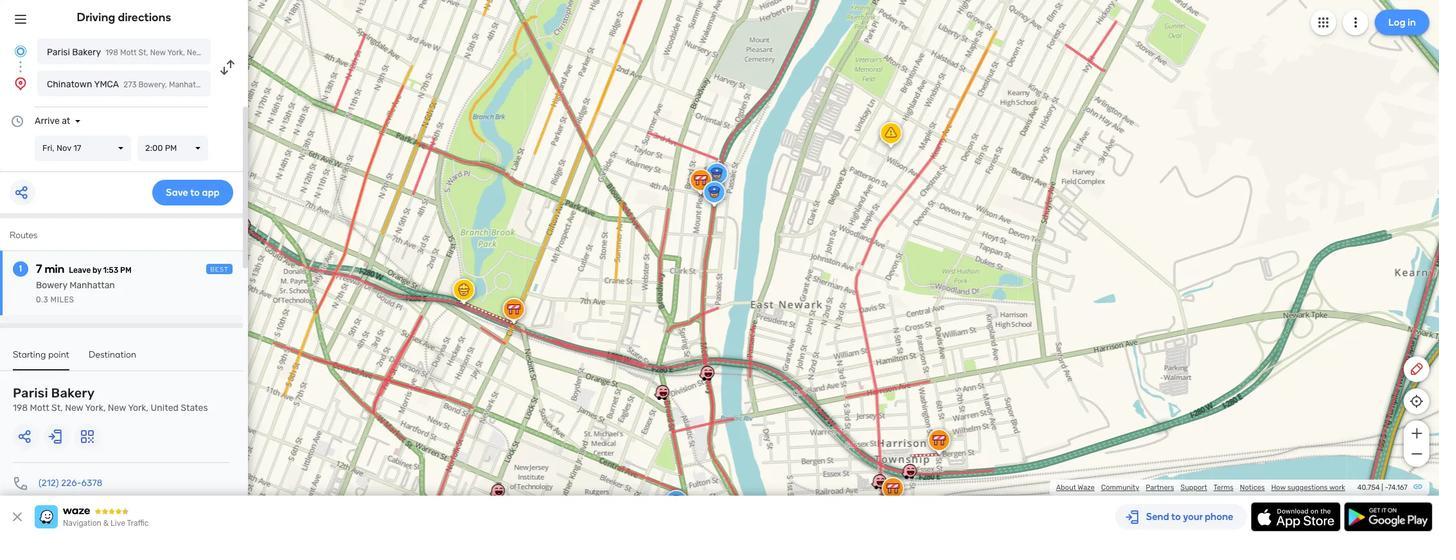 Task type: vqa. For each thing, say whether or not it's contained in the screenshot.
first 0 from right
no



Task type: locate. For each thing, give the bounding box(es) containing it.
parisi bakery 198 mott st, new york, new york, united states up the chinatown ymca 273 bowery, manhattan, united states
[[47, 47, 273, 58]]

1 vertical spatial bakery
[[51, 385, 95, 401]]

198 up ymca
[[105, 48, 118, 57]]

driving directions
[[77, 10, 171, 24]]

2 vertical spatial united
[[151, 403, 178, 414]]

1 vertical spatial st,
[[51, 403, 63, 414]]

pencil image
[[1409, 362, 1424, 377]]

fri, nov 17 list box
[[35, 136, 131, 161]]

community
[[1101, 484, 1139, 492]]

1 vertical spatial united
[[212, 80, 235, 89]]

1 vertical spatial mott
[[30, 403, 49, 414]]

york,
[[167, 48, 185, 57], [204, 48, 222, 57], [85, 403, 106, 414], [128, 403, 148, 414]]

mott up 273
[[120, 48, 137, 57]]

united
[[224, 48, 247, 57], [212, 80, 235, 89], [151, 403, 178, 414]]

0 vertical spatial bakery
[[72, 47, 101, 58]]

parisi bakery 198 mott st, new york, new york, united states
[[47, 47, 273, 58], [13, 385, 208, 414]]

0 vertical spatial mott
[[120, 48, 137, 57]]

suggestions
[[1287, 484, 1328, 492]]

bakery down point
[[51, 385, 95, 401]]

(212) 226-6378 link
[[39, 478, 102, 489]]

fri,
[[42, 143, 54, 153]]

states inside the chinatown ymca 273 bowery, manhattan, united states
[[237, 80, 261, 89]]

about waze link
[[1056, 484, 1095, 492]]

&
[[103, 519, 109, 528]]

1 horizontal spatial pm
[[165, 143, 177, 153]]

work
[[1329, 484, 1345, 492]]

0 vertical spatial united
[[224, 48, 247, 57]]

st,
[[139, 48, 148, 57], [51, 403, 63, 414]]

min
[[45, 262, 64, 276]]

arrive
[[35, 116, 60, 127]]

new
[[150, 48, 166, 57], [187, 48, 202, 57], [65, 403, 83, 414], [108, 403, 126, 414]]

mott
[[120, 48, 137, 57], [30, 403, 49, 414]]

273
[[123, 80, 137, 89]]

notices
[[1240, 484, 1265, 492]]

navigation & live traffic
[[63, 519, 149, 528]]

st, down starting point button
[[51, 403, 63, 414]]

226-
[[61, 478, 81, 489]]

pm right "2:00"
[[165, 143, 177, 153]]

terms link
[[1214, 484, 1233, 492]]

0 horizontal spatial 198
[[13, 403, 28, 414]]

x image
[[10, 509, 25, 525]]

7 min leave by 1:53 pm
[[36, 262, 132, 276]]

1 vertical spatial pm
[[120, 266, 132, 275]]

pm right the 1:53
[[120, 266, 132, 275]]

st, up bowery,
[[139, 48, 148, 57]]

how
[[1271, 484, 1286, 492]]

parisi bakery 198 mott st, new york, new york, united states down destination button
[[13, 385, 208, 414]]

zoom in image
[[1409, 426, 1425, 441]]

destination button
[[89, 349, 136, 369]]

mott down starting point button
[[30, 403, 49, 414]]

terms
[[1214, 484, 1233, 492]]

link image
[[1413, 482, 1423, 492]]

0 horizontal spatial pm
[[120, 266, 132, 275]]

bowery manhattan 0.3 miles
[[36, 280, 115, 305]]

united inside the chinatown ymca 273 bowery, manhattan, united states
[[212, 80, 235, 89]]

0 vertical spatial pm
[[165, 143, 177, 153]]

current location image
[[13, 44, 28, 59]]

198 down starting point button
[[13, 403, 28, 414]]

live
[[111, 519, 125, 528]]

0 vertical spatial parisi bakery 198 mott st, new york, new york, united states
[[47, 47, 273, 58]]

parisi down starting point button
[[13, 385, 48, 401]]

198
[[105, 48, 118, 57], [13, 403, 28, 414]]

new down destination button
[[108, 403, 126, 414]]

1 vertical spatial 198
[[13, 403, 28, 414]]

bakery
[[72, 47, 101, 58], [51, 385, 95, 401]]

parisi up chinatown
[[47, 47, 70, 58]]

pm inside 7 min leave by 1:53 pm
[[120, 266, 132, 275]]

parisi
[[47, 47, 70, 58], [13, 385, 48, 401]]

chinatown
[[47, 79, 92, 90]]

bakery down driving on the left of the page
[[72, 47, 101, 58]]

pm
[[165, 143, 177, 153], [120, 266, 132, 275]]

ymca
[[94, 79, 119, 90]]

40.754 | -74.167
[[1357, 484, 1408, 492]]

0 vertical spatial 198
[[105, 48, 118, 57]]

-
[[1385, 484, 1388, 492]]

states
[[249, 48, 273, 57], [237, 80, 261, 89], [181, 403, 208, 414]]

point
[[48, 349, 69, 360]]

zoom out image
[[1409, 446, 1425, 462]]

1 horizontal spatial st,
[[139, 48, 148, 57]]

0 vertical spatial st,
[[139, 48, 148, 57]]

0.3
[[36, 296, 48, 305]]

support
[[1181, 484, 1207, 492]]

17
[[73, 143, 81, 153]]

chinatown ymca 273 bowery, manhattan, united states
[[47, 79, 261, 90]]

2:00 pm list box
[[137, 136, 208, 161]]

1 vertical spatial states
[[237, 80, 261, 89]]

traffic
[[127, 519, 149, 528]]

new up the manhattan,
[[187, 48, 202, 57]]



Task type: describe. For each thing, give the bounding box(es) containing it.
clock image
[[10, 114, 25, 129]]

2:00 pm
[[145, 143, 177, 153]]

1 vertical spatial parisi bakery 198 mott st, new york, new york, united states
[[13, 385, 208, 414]]

about waze community partners support terms notices how suggestions work
[[1056, 484, 1345, 492]]

location image
[[13, 76, 28, 91]]

at
[[62, 116, 70, 127]]

bowery
[[36, 280, 67, 291]]

2 vertical spatial states
[[181, 403, 208, 414]]

call image
[[13, 476, 28, 491]]

leave
[[69, 266, 91, 275]]

waze
[[1078, 484, 1095, 492]]

how suggestions work link
[[1271, 484, 1345, 492]]

starting
[[13, 349, 46, 360]]

40.754
[[1357, 484, 1380, 492]]

7
[[36, 262, 42, 276]]

1
[[19, 263, 22, 274]]

about
[[1056, 484, 1076, 492]]

support link
[[1181, 484, 1207, 492]]

destination
[[89, 349, 136, 360]]

routes
[[10, 230, 37, 241]]

new down point
[[65, 403, 83, 414]]

1:53
[[103, 266, 118, 275]]

(212) 226-6378
[[39, 478, 102, 489]]

0 horizontal spatial mott
[[30, 403, 49, 414]]

miles
[[50, 296, 74, 305]]

2:00
[[145, 143, 163, 153]]

manhattan
[[69, 280, 115, 291]]

arrive at
[[35, 116, 70, 127]]

by
[[93, 266, 101, 275]]

partners link
[[1146, 484, 1174, 492]]

notices link
[[1240, 484, 1265, 492]]

new up the chinatown ymca 273 bowery, manhattan, united states
[[150, 48, 166, 57]]

|
[[1381, 484, 1383, 492]]

0 vertical spatial parisi
[[47, 47, 70, 58]]

navigation
[[63, 519, 101, 528]]

driving
[[77, 10, 115, 24]]

manhattan,
[[169, 80, 210, 89]]

1 vertical spatial parisi
[[13, 385, 48, 401]]

partners
[[1146, 484, 1174, 492]]

1 horizontal spatial mott
[[120, 48, 137, 57]]

bowery,
[[138, 80, 167, 89]]

0 horizontal spatial st,
[[51, 403, 63, 414]]

(212)
[[39, 478, 59, 489]]

0 vertical spatial states
[[249, 48, 273, 57]]

nov
[[56, 143, 71, 153]]

74.167
[[1388, 484, 1408, 492]]

directions
[[118, 10, 171, 24]]

best
[[210, 266, 229, 274]]

pm inside "list box"
[[165, 143, 177, 153]]

fri, nov 17
[[42, 143, 81, 153]]

community link
[[1101, 484, 1139, 492]]

starting point
[[13, 349, 69, 360]]

6378
[[81, 478, 102, 489]]

starting point button
[[13, 349, 69, 371]]

1 horizontal spatial 198
[[105, 48, 118, 57]]



